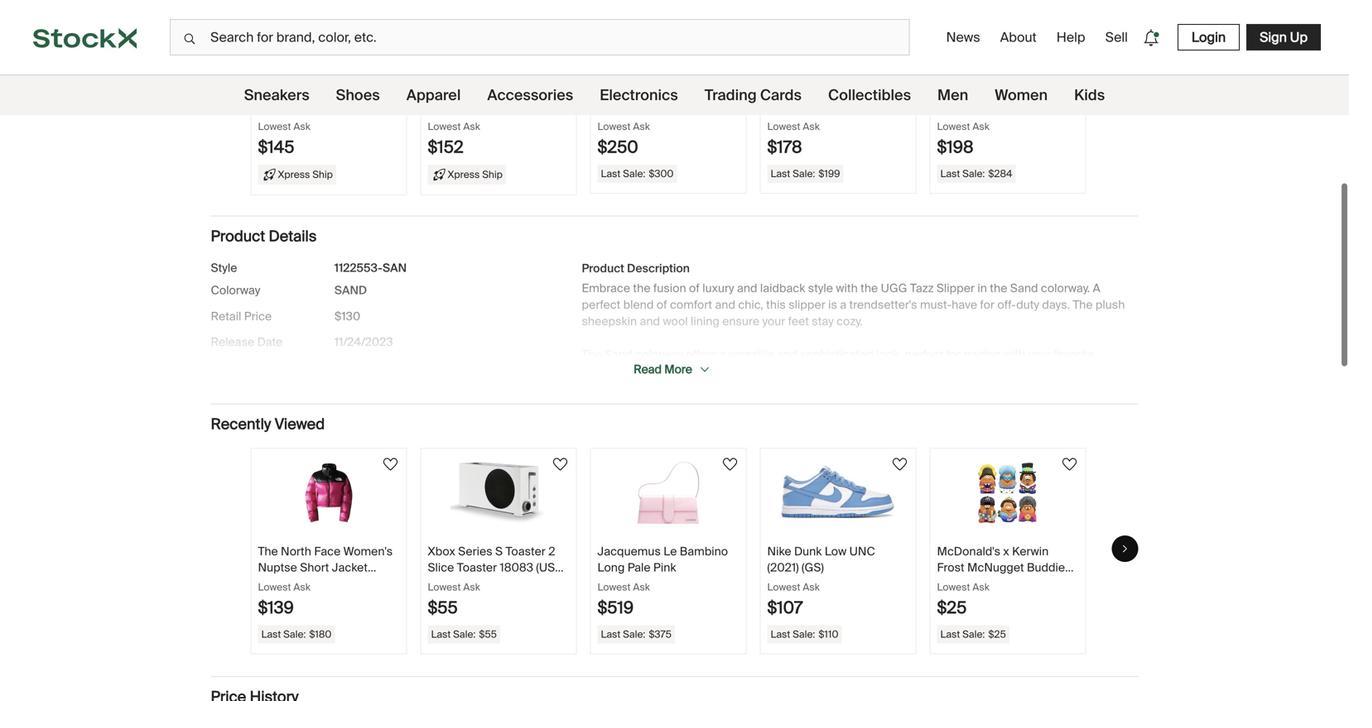 Task type: vqa. For each thing, say whether or not it's contained in the screenshot.
THE UGG associated with $152
yes



Task type: locate. For each thing, give the bounding box(es) containing it.
1 vertical spatial $25
[[989, 628, 1006, 641]]

2 follow image from the left
[[551, 455, 570, 475]]

ugg up seed
[[428, 83, 454, 99]]

sneakers
[[244, 86, 310, 105]]

slipper inside embrace the fusion of luxury and laidback style with the ugg tazz slipper in the sand colorway. a perfect blend of comfort and chic, this slipper is a trendsetter's must-have for off-duty days. the plush sheepskin and wool lining ensure your feet stay cozy.
[[937, 281, 975, 296]]

$25 for lowest ask $25
[[937, 598, 967, 619]]

0 vertical spatial your
[[763, 314, 786, 329]]

follow image for $107
[[890, 455, 910, 475]]

versatile
[[729, 347, 775, 362]]

0 horizontal spatial the
[[258, 545, 278, 560]]

(women's) right ruby
[[797, 99, 852, 115]]

cozy.
[[837, 314, 863, 329]]

xpress
[[278, 168, 310, 181], [448, 168, 480, 181]]

ship down 'ugg tazz slipper mustard seed (women's) lowest ask $152'
[[482, 168, 503, 181]]

$130
[[335, 309, 361, 324]]

is down 'read'
[[650, 380, 658, 396]]

last for $519
[[601, 628, 621, 641]]

ask down mcnugget
[[973, 581, 990, 594]]

ask up $198
[[973, 120, 990, 133]]

1 horizontal spatial a
[[840, 297, 847, 313]]

$25 down figures
[[937, 598, 967, 619]]

ask inside nike dunk low unc (2021) (gs) lowest ask $107
[[803, 581, 820, 594]]

of up comfort at the top of the page
[[689, 281, 700, 296]]

follow image
[[1060, 455, 1080, 475]]

follow image for $55
[[551, 455, 570, 475]]

1 horizontal spatial sand
[[605, 347, 633, 362]]

sand up loungewear
[[605, 347, 633, 362]]

(women's) for $178
[[797, 99, 852, 115]]

tazz
[[287, 83, 311, 99], [457, 83, 481, 99], [627, 83, 651, 99], [797, 83, 821, 99], [967, 83, 990, 99], [910, 281, 934, 296], [582, 380, 606, 396]]

(women's) for $250
[[628, 99, 683, 115]]

$198
[[937, 137, 974, 158]]

1 vertical spatial a
[[720, 347, 726, 362]]

ugg tazz slipper goose (women's) lowest ask $145
[[258, 83, 391, 158]]

tazz for $152
[[457, 83, 481, 99]]

slipper left seal in the top right of the page
[[993, 83, 1031, 99]]

slipper for $178
[[823, 83, 862, 99]]

0 horizontal spatial product
[[211, 227, 265, 246]]

$25 for last sale: $25
[[989, 628, 1006, 641]]

tazz inside ugg tazz slipper purple ruby (women's) lowest ask $178
[[797, 83, 821, 99]]

lowest inside ugg tazz slipper goose (women's) lowest ask $145
[[258, 120, 291, 133]]

last down lowest ask $25
[[941, 628, 960, 641]]

1 follow image from the left
[[381, 455, 401, 475]]

last down $198
[[941, 167, 960, 180]]

sale: left $110
[[793, 628, 816, 641]]

about
[[1001, 29, 1037, 46]]

the north face women's nuptse short jacket fuchsia pink image
[[271, 463, 387, 525]]

sale: left $180
[[283, 628, 306, 641]]

(women's) up $198
[[937, 99, 993, 115]]

0 horizontal spatial your
[[661, 380, 684, 396]]

ask up last sale: $199
[[803, 120, 820, 133]]

2 horizontal spatial the
[[1073, 297, 1093, 313]]

slipper inside ugg tazz slipper goose (women's) lowest ask $145
[[314, 83, 352, 99]]

ship down ugg tazz slipper goose (women's) lowest ask $145 on the left of page
[[313, 168, 333, 181]]

retail price
[[211, 309, 272, 324]]

sale: for $25
[[963, 628, 985, 641]]

11/24/2023
[[335, 335, 393, 350]]

1 (women's) from the left
[[258, 99, 313, 115]]

$55 for last sale: $55
[[479, 628, 497, 641]]

toaster
[[506, 545, 546, 560], [457, 560, 497, 576]]

$55 inside lowest ask $55
[[428, 598, 458, 619]]

lowest down olive
[[598, 120, 631, 133]]

xpress ship down $145
[[278, 168, 333, 181]]

0 vertical spatial product
[[211, 227, 265, 246]]

last down $178
[[771, 167, 791, 180]]

1 horizontal spatial or
[[918, 364, 929, 379]]

1 ship from the left
[[313, 168, 333, 181]]

1 horizontal spatial is
[[829, 297, 838, 313]]

slipper up have
[[937, 281, 975, 296]]

ask down pale
[[633, 581, 650, 594]]

ugg tazz slipper purple ruby (women's) image
[[780, 1, 896, 64]]

0 horizontal spatial with
[[836, 281, 858, 296]]

xpress for $145
[[278, 168, 310, 181]]

0 vertical spatial of
[[689, 281, 700, 296]]

dunk
[[795, 545, 822, 560]]

fusion
[[654, 281, 687, 296]]

the up loungewear
[[582, 347, 602, 362]]

buddies
[[1027, 560, 1072, 576]]

kids
[[1075, 86, 1105, 105]]

set
[[980, 576, 998, 592]]

the right errand,
[[1101, 364, 1119, 379]]

xpress ship for $152
[[448, 168, 503, 181]]

fuchsia
[[258, 576, 300, 592]]

the right in
[[990, 281, 1008, 296]]

1 horizontal spatial product
[[582, 261, 625, 276]]

lowest inside lowest ask $139
[[258, 581, 291, 594]]

the down colorway. at the right of the page
[[1073, 297, 1093, 313]]

ugg up trendsetter's
[[881, 281, 908, 296]]

product for product description
[[582, 261, 625, 276]]

ask up $250
[[633, 120, 650, 133]]

last for $107
[[771, 628, 791, 641]]

nike dunk low unc (2021) (gs) image
[[780, 463, 896, 525]]

the up nuptse
[[258, 545, 278, 560]]

sand up duty
[[1011, 281, 1039, 296]]

0 horizontal spatial perfect
[[582, 297, 621, 313]]

lowest ask $139
[[258, 581, 311, 619]]

xpress down $152
[[448, 168, 480, 181]]

0 horizontal spatial $25
[[937, 598, 967, 619]]

ugg for $250
[[598, 83, 624, 99]]

(women's) inside ugg tazz slipper purple ruby (women's) lowest ask $178
[[797, 99, 852, 115]]

your down casual
[[661, 380, 684, 396]]

toaster down series
[[457, 560, 497, 576]]

4 (women's) from the left
[[797, 99, 852, 115]]

ask down short
[[294, 581, 311, 594]]

ugg tazz slipper burnt olive (women's) image
[[611, 1, 727, 64]]

viewed
[[275, 415, 325, 434]]

follow image for $139
[[381, 455, 401, 475]]

details
[[269, 227, 317, 246]]

1 horizontal spatial perfect
[[905, 347, 944, 362]]

favorite
[[1054, 347, 1094, 362]]

is inside "the sand colorway offers a versatile and sophisticated look, perfect for pairing with your favorite loungewear or casual outfits. whether you're lounging at home or stepping out for a quick errand, the tazz slipper is your go-to for effortless style."
[[650, 380, 658, 396]]

for inside embrace the fusion of luxury and laidback style with the ugg tazz slipper in the sand colorway. a perfect blend of comfort and chic, this slipper is a trendsetter's must-have for off-duty days. the plush sheepskin and wool lining ensure your feet stay cozy.
[[980, 297, 995, 313]]

1 vertical spatial of
[[657, 297, 667, 313]]

last down lowest ask $55
[[431, 628, 451, 641]]

follow image
[[381, 455, 401, 475], [551, 455, 570, 475], [720, 455, 740, 475], [890, 455, 910, 475]]

1 horizontal spatial with
[[1004, 347, 1026, 362]]

1 xpress from the left
[[278, 168, 310, 181]]

ask inside jacquemus le bambino long pale pink lowest ask $519
[[633, 581, 650, 594]]

collectibles link
[[828, 75, 911, 115]]

ugg tazz slipper goose (women's) image
[[271, 1, 387, 64]]

kerwin
[[1012, 545, 1049, 560]]

1 vertical spatial the
[[582, 347, 602, 362]]

plug)
[[428, 576, 455, 592]]

or right the home
[[918, 364, 929, 379]]

1 vertical spatial $55
[[479, 628, 497, 641]]

3 (women's) from the left
[[628, 99, 683, 115]]

a left the quick
[[1019, 364, 1026, 379]]

pink inside the north face women's nuptse short jacket fuchsia pink
[[303, 576, 326, 592]]

last sale: $284
[[941, 167, 1013, 180]]

pink down short
[[303, 576, 326, 592]]

0 vertical spatial perfect
[[582, 297, 621, 313]]

2 ship from the left
[[482, 168, 503, 181]]

ugg inside 'ugg tazz slipper mustard seed (women's) lowest ask $152'
[[428, 83, 454, 99]]

lowest down frost
[[937, 581, 971, 594]]

go-
[[687, 380, 706, 396]]

ask right plug)
[[463, 581, 480, 594]]

sale: left $300
[[623, 167, 646, 180]]

sale: for $107
[[793, 628, 816, 641]]

ugg up ruby
[[768, 83, 794, 99]]

ask up $145
[[294, 120, 311, 133]]

$25 inside lowest ask $25
[[937, 598, 967, 619]]

and
[[737, 281, 758, 296], [715, 297, 736, 313], [640, 314, 660, 329], [777, 347, 798, 362]]

ugg tazz slipper burnt olive (women's) lowest ask $250
[[598, 83, 724, 158]]

or down colorway
[[647, 364, 658, 379]]

0 horizontal spatial xpress ship
[[278, 168, 333, 181]]

a up cozy.
[[840, 297, 847, 313]]

ugg inside ugg tazz slipper burnt olive (women's) lowest ask $250
[[598, 83, 624, 99]]

slipper left the burnt
[[653, 83, 692, 99]]

ugg tazz slipper purple ruby (women's) lowest ask $178
[[768, 83, 899, 158]]

1 horizontal spatial xpress
[[448, 168, 480, 181]]

perfect inside "the sand colorway offers a versatile and sophisticated look, perfect for pairing with your favorite loungewear or casual outfits. whether you're lounging at home or stepping out for a quick errand, the tazz slipper is your go-to for effortless style."
[[905, 347, 944, 362]]

$139
[[258, 598, 294, 619]]

1 horizontal spatial ship
[[482, 168, 503, 181]]

pink down le
[[654, 560, 677, 576]]

the inside the north face women's nuptse short jacket fuchsia pink
[[258, 545, 278, 560]]

sale: for $55
[[453, 628, 476, 641]]

lowest down slice
[[428, 581, 461, 594]]

sand down 1122553-
[[335, 283, 367, 298]]

lowest inside ugg tazz slipper seal (women's) lowest ask $198
[[937, 120, 971, 133]]

olive
[[598, 99, 625, 115]]

home
[[884, 364, 915, 379]]

2 vertical spatial of
[[1001, 576, 1012, 592]]

slipper left mustard
[[484, 83, 522, 99]]

lowest inside 'ugg tazz slipper mustard seed (women's) lowest ask $152'
[[428, 120, 461, 133]]

and up chic,
[[737, 281, 758, 296]]

of left the "6"
[[1001, 576, 1012, 592]]

tazz inside 'ugg tazz slipper mustard seed (women's) lowest ask $152'
[[457, 83, 481, 99]]

1 vertical spatial with
[[1004, 347, 1026, 362]]

slipper inside ugg tazz slipper seal (women's) lowest ask $198
[[993, 83, 1031, 99]]

notification unread icon image
[[1140, 26, 1163, 49]]

in
[[978, 281, 987, 296]]

of down fusion
[[657, 297, 667, 313]]

lowest up $198
[[937, 120, 971, 133]]

$178
[[768, 137, 803, 158]]

toaster up 18083
[[506, 545, 546, 560]]

and up you're
[[777, 347, 798, 362]]

0 vertical spatial with
[[836, 281, 858, 296]]

2 horizontal spatial your
[[1029, 347, 1052, 362]]

1 vertical spatial product
[[582, 261, 625, 276]]

outfits.
[[699, 364, 736, 379]]

ugg inside ugg tazz slipper purple ruby (women's) lowest ask $178
[[768, 83, 794, 99]]

the sand colorway offers a versatile and sophisticated look, perfect for pairing with your favorite loungewear or casual outfits. whether you're lounging at home or stepping out for a quick errand, the tazz slipper is your go-to for effortless style.
[[582, 347, 1119, 396]]

last for $178
[[771, 167, 791, 180]]

1 horizontal spatial $55
[[479, 628, 497, 641]]

xpress ship down $152
[[448, 168, 503, 181]]

lowest down (2021) at the right
[[768, 581, 801, 594]]

slipper left the purple
[[823, 83, 862, 99]]

(us
[[536, 560, 555, 576]]

0 horizontal spatial ship
[[313, 168, 333, 181]]

1 vertical spatial your
[[1029, 347, 1052, 362]]

(women's) inside ugg tazz slipper burnt olive (women's) lowest ask $250
[[628, 99, 683, 115]]

0 horizontal spatial xpress
[[278, 168, 310, 181]]

tazz inside ugg tazz slipper goose (women's) lowest ask $145
[[287, 83, 311, 99]]

last down $519
[[601, 628, 621, 641]]

Search... search field
[[170, 19, 910, 56]]

the north face women's nuptse short jacket fuchsia pink
[[258, 545, 393, 592]]

your up the quick
[[1029, 347, 1052, 362]]

ask inside ugg tazz slipper goose (women's) lowest ask $145
[[294, 120, 311, 133]]

product up embrace
[[582, 261, 625, 276]]

ugg tazz slipper mustard seed (women's) image
[[441, 1, 557, 64]]

slipper inside 'ugg tazz slipper mustard seed (women's) lowest ask $152'
[[484, 83, 522, 99]]

1 horizontal spatial of
[[689, 281, 700, 296]]

for right the to
[[719, 380, 734, 396]]

last down $139
[[261, 628, 281, 641]]

0 horizontal spatial pink
[[303, 576, 326, 592]]

2 (women's) from the left
[[459, 99, 514, 115]]

1 horizontal spatial $25
[[989, 628, 1006, 641]]

price
[[244, 309, 272, 324]]

ask up $152
[[463, 120, 480, 133]]

move carousel right image
[[1121, 544, 1130, 554]]

ask inside 'ugg tazz slipper mustard seed (women's) lowest ask $152'
[[463, 120, 480, 133]]

1 vertical spatial perfect
[[905, 347, 944, 362]]

sale: for $519
[[623, 628, 646, 641]]

18083
[[500, 560, 534, 576]]

ugg inside ugg tazz slipper seal (women's) lowest ask $198
[[937, 83, 964, 99]]

ruby
[[768, 99, 795, 115]]

mcdonald's x kerwin frost mcnugget buddies figures set of 6 image
[[950, 463, 1066, 525]]

$55 down plug)
[[428, 598, 458, 619]]

(women's) inside 'ugg tazz slipper mustard seed (women's) lowest ask $152'
[[459, 99, 514, 115]]

follow image for $519
[[720, 455, 740, 475]]

0 vertical spatial is
[[829, 297, 838, 313]]

lowest up $145
[[258, 120, 291, 133]]

$25 down lowest ask $25
[[989, 628, 1006, 641]]

1 horizontal spatial your
[[763, 314, 786, 329]]

(women's) right seed
[[459, 99, 514, 115]]

with inside "the sand colorway offers a versatile and sophisticated look, perfect for pairing with your favorite loungewear or casual outfits. whether you're lounging at home or stepping out for a quick errand, the tazz slipper is your go-to for effortless style."
[[1004, 347, 1026, 362]]

sale: left $284 on the top of page
[[963, 167, 985, 180]]

login
[[1192, 29, 1226, 46]]

pink inside jacquemus le bambino long pale pink lowest ask $519
[[654, 560, 677, 576]]

$25
[[937, 598, 967, 619], [989, 628, 1006, 641]]

with right pairing
[[1004, 347, 1026, 362]]

sale: down lowest ask $55
[[453, 628, 476, 641]]

last
[[601, 167, 621, 180], [771, 167, 791, 180], [941, 167, 960, 180], [261, 628, 281, 641], [431, 628, 451, 641], [601, 628, 621, 641], [771, 628, 791, 641], [941, 628, 960, 641]]

for right out
[[1002, 364, 1017, 379]]

trendsetter's
[[850, 297, 918, 313]]

lounging
[[822, 364, 868, 379]]

0 vertical spatial pink
[[654, 560, 677, 576]]

is
[[829, 297, 838, 313], [650, 380, 658, 396]]

slipper down loungewear
[[609, 380, 647, 396]]

(gs)
[[802, 560, 824, 576]]

stockx logo image
[[33, 28, 137, 49]]

ask down (gs)
[[803, 581, 820, 594]]

description
[[627, 261, 690, 276]]

0 horizontal spatial or
[[647, 364, 658, 379]]

a
[[1093, 281, 1101, 296]]

2 horizontal spatial sand
[[1011, 281, 1039, 296]]

(women's) right olive
[[628, 99, 683, 115]]

2 vertical spatial your
[[661, 380, 684, 396]]

slipper inside ugg tazz slipper purple ruby (women's) lowest ask $178
[[823, 83, 862, 99]]

with inside embrace the fusion of luxury and laidback style with the ugg tazz slipper in the sand colorway. a perfect blend of comfort and chic, this slipper is a trendsetter's must-have for off-duty days. the plush sheepskin and wool lining ensure your feet stay cozy.
[[836, 281, 858, 296]]

sale: down lowest ask $25
[[963, 628, 985, 641]]

ugg
[[258, 83, 285, 99], [428, 83, 454, 99], [598, 83, 624, 99], [768, 83, 794, 99], [937, 83, 964, 99], [881, 281, 908, 296]]

last sale: $375
[[601, 628, 672, 641]]

for down in
[[980, 297, 995, 313]]

1 horizontal spatial pink
[[654, 560, 677, 576]]

last down $107
[[771, 628, 791, 641]]

1122553-
[[335, 261, 383, 276]]

0 vertical spatial $25
[[937, 598, 967, 619]]

1 horizontal spatial xpress ship
[[448, 168, 503, 181]]

4 follow image from the left
[[890, 455, 910, 475]]

0 vertical spatial toaster
[[506, 545, 546, 560]]

slice
[[428, 560, 454, 576]]

1 xpress ship from the left
[[278, 168, 333, 181]]

recently
[[211, 415, 271, 434]]

sale: left the $375
[[623, 628, 646, 641]]

5 (women's) from the left
[[937, 99, 993, 115]]

(2021)
[[768, 560, 799, 576]]

0 vertical spatial a
[[840, 297, 847, 313]]

2 xpress from the left
[[448, 168, 480, 181]]

lowest inside lowest ask $25
[[937, 581, 971, 594]]

1 vertical spatial pink
[[303, 576, 326, 592]]

slipper inside ugg tazz slipper burnt olive (women's) lowest ask $250
[[653, 83, 692, 99]]

1 horizontal spatial toaster
[[506, 545, 546, 560]]

tazz inside ugg tazz slipper seal (women's) lowest ask $198
[[967, 83, 990, 99]]

trading cards link
[[705, 75, 802, 115]]

ugg down news link
[[937, 83, 964, 99]]

0 vertical spatial the
[[1073, 297, 1093, 313]]

last for $55
[[431, 628, 451, 641]]

ugg inside ugg tazz slipper goose (women's) lowest ask $145
[[258, 83, 285, 99]]

sell
[[1106, 29, 1128, 46]]

the inside "the sand colorway offers a versatile and sophisticated look, perfect for pairing with your favorite loungewear or casual outfits. whether you're lounging at home or stepping out for a quick errand, the tazz slipper is your go-to for effortless style."
[[582, 347, 602, 362]]

women
[[995, 86, 1048, 105]]

ask inside ugg tazz slipper burnt olive (women's) lowest ask $250
[[633, 120, 650, 133]]

lowest down seed
[[428, 120, 461, 133]]

tazz inside ugg tazz slipper burnt olive (women's) lowest ask $250
[[627, 83, 651, 99]]

with right style
[[836, 281, 858, 296]]

ugg up $145
[[258, 83, 285, 99]]

xpress ship for $145
[[278, 168, 333, 181]]

style
[[211, 261, 237, 276]]

1 vertical spatial toaster
[[457, 560, 497, 576]]

lowest down long
[[598, 581, 631, 594]]

product up style
[[211, 227, 265, 246]]

ugg for $178
[[768, 83, 794, 99]]

ugg for $198
[[937, 83, 964, 99]]

recently viewed
[[211, 415, 325, 434]]

2 horizontal spatial of
[[1001, 576, 1012, 592]]

jacquemus le bambino long pale pink lowest ask $519
[[598, 545, 728, 619]]

perfect down embrace
[[582, 297, 621, 313]]

of
[[689, 281, 700, 296], [657, 297, 667, 313], [1001, 576, 1012, 592]]

ugg up olive
[[598, 83, 624, 99]]

2 xpress ship from the left
[[448, 168, 503, 181]]

bambino
[[680, 545, 728, 560]]

electronics link
[[600, 75, 678, 115]]

is up stay on the top
[[829, 297, 838, 313]]

1 horizontal spatial the
[[582, 347, 602, 362]]

tazz inside embrace the fusion of luxury and laidback style with the ugg tazz slipper in the sand colorway. a perfect blend of comfort and chic, this slipper is a trendsetter's must-have for off-duty days. the plush sheepskin and wool lining ensure your feet stay cozy.
[[910, 281, 934, 296]]

sale: left $199
[[793, 167, 816, 180]]

lowest down ruby
[[768, 120, 801, 133]]

slipper inside "the sand colorway offers a versatile and sophisticated look, perfect for pairing with your favorite loungewear or casual outfits. whether you're lounging at home or stepping out for a quick errand, the tazz slipper is your go-to for effortless style."
[[609, 380, 647, 396]]

accessories
[[487, 86, 574, 105]]

0 vertical spatial $55
[[428, 598, 458, 619]]

a up outfits.
[[720, 347, 726, 362]]

lowest inside jacquemus le bambino long pale pink lowest ask $519
[[598, 581, 631, 594]]

lowest down nuptse
[[258, 581, 291, 594]]

s
[[495, 545, 503, 560]]

read more button
[[629, 356, 716, 384]]

slipper left the 'goose'
[[314, 83, 352, 99]]

your inside embrace the fusion of luxury and laidback style with the ugg tazz slipper in the sand colorway. a perfect blend of comfort and chic, this slipper is a trendsetter's must-have for off-duty days. the plush sheepskin and wool lining ensure your feet stay cozy.
[[763, 314, 786, 329]]

sand inside embrace the fusion of luxury and laidback style with the ugg tazz slipper in the sand colorway. a perfect blend of comfort and chic, this slipper is a trendsetter's must-have for off-duty days. the plush sheepskin and wool lining ensure your feet stay cozy.
[[1011, 281, 1039, 296]]

xpress down $145
[[278, 168, 310, 181]]

last down $250
[[601, 167, 621, 180]]

embrace the fusion of luxury and laidback style with the ugg tazz slipper in the sand colorway. a perfect blend of comfort and chic, this slipper is a trendsetter's must-have for off-duty days. the plush sheepskin and wool lining ensure your feet stay cozy.
[[582, 281, 1125, 329]]

0 horizontal spatial $55
[[428, 598, 458, 619]]

lining
[[691, 314, 720, 329]]

2 vertical spatial the
[[258, 545, 278, 560]]

slipper for $198
[[993, 83, 1031, 99]]

ask inside ugg tazz slipper purple ruby (women's) lowest ask $178
[[803, 120, 820, 133]]

2 vertical spatial a
[[1019, 364, 1026, 379]]

0 horizontal spatial is
[[650, 380, 658, 396]]

0 horizontal spatial toaster
[[457, 560, 497, 576]]

the
[[633, 281, 651, 296], [861, 281, 878, 296], [990, 281, 1008, 296], [1101, 364, 1119, 379]]

1 vertical spatial is
[[650, 380, 658, 396]]

$519
[[598, 598, 634, 619]]

$110
[[819, 628, 839, 641]]

colorway.
[[1041, 281, 1090, 296]]

(women's) up $145
[[258, 99, 313, 115]]

3 follow image from the left
[[720, 455, 740, 475]]



Task type: describe. For each thing, give the bounding box(es) containing it.
mcnugget
[[968, 560, 1025, 576]]

slipper for $145
[[314, 83, 352, 99]]

embrace
[[582, 281, 631, 296]]

tazz inside "the sand colorway offers a versatile and sophisticated look, perfect for pairing with your favorite loungewear or casual outfits. whether you're lounging at home or stepping out for a quick errand, the tazz slipper is your go-to for effortless style."
[[582, 380, 606, 396]]

last for $198
[[941, 167, 960, 180]]

ensure
[[723, 314, 760, 329]]

2 horizontal spatial a
[[1019, 364, 1026, 379]]

0 horizontal spatial of
[[657, 297, 667, 313]]

release
[[211, 335, 255, 350]]

ugg for $152
[[428, 83, 454, 99]]

for up stepping
[[947, 347, 961, 362]]

to
[[706, 380, 717, 396]]

you're
[[787, 364, 819, 379]]

tazz for $145
[[287, 83, 311, 99]]

stockx logo link
[[0, 0, 170, 75]]

the up trendsetter's
[[861, 281, 878, 296]]

frost
[[937, 560, 965, 576]]

2 or from the left
[[918, 364, 929, 379]]

kids link
[[1075, 75, 1105, 115]]

last for $250
[[601, 167, 621, 180]]

feet
[[788, 314, 809, 329]]

ask inside lowest ask $25
[[973, 581, 990, 594]]

stepping
[[932, 364, 979, 379]]

plush
[[1096, 297, 1125, 313]]

xbox series s toaster 2 slice toaster  18083 (us plug) image
[[441, 463, 557, 525]]

nike dunk low unc (2021) (gs) lowest ask $107
[[768, 545, 876, 619]]

$107
[[768, 598, 803, 619]]

$55 for lowest ask $55
[[428, 598, 458, 619]]

style
[[808, 281, 833, 296]]

accessories link
[[487, 75, 574, 115]]

ugg for $145
[[258, 83, 285, 99]]

have
[[952, 297, 978, 313]]

north
[[281, 545, 311, 560]]

women link
[[995, 75, 1048, 115]]

(women's) inside ugg tazz slipper seal (women's) lowest ask $198
[[937, 99, 993, 115]]

read more
[[634, 362, 692, 378]]

men
[[938, 86, 969, 105]]

must-
[[920, 297, 952, 313]]

short
[[300, 560, 329, 576]]

trading
[[705, 86, 757, 105]]

jacquemus le bambino long pale pink image
[[611, 463, 727, 525]]

of inside mcdonald's x kerwin frost mcnugget buddies figures set of 6
[[1001, 576, 1012, 592]]

and inside "the sand colorway offers a versatile and sophisticated look, perfect for pairing with your favorite loungewear or casual outfits. whether you're lounging at home or stepping out for a quick errand, the tazz slipper is your go-to for effortless style."
[[777, 347, 798, 362]]

apparel link
[[407, 75, 461, 115]]

news
[[947, 29, 981, 46]]

mcdonald's
[[937, 545, 1001, 560]]

x
[[1004, 545, 1010, 560]]

figures
[[937, 576, 977, 592]]

xbox
[[428, 545, 456, 560]]

comfort
[[670, 297, 713, 313]]

lowest inside lowest ask $55
[[428, 581, 461, 594]]

nike
[[768, 545, 792, 560]]

sale: for $178
[[793, 167, 816, 180]]

0 horizontal spatial sand
[[335, 283, 367, 298]]

le
[[664, 545, 677, 560]]

product category switcher element
[[0, 75, 1350, 115]]

2
[[549, 545, 556, 560]]

ask inside lowest ask $139
[[294, 581, 311, 594]]

sale: for $250
[[623, 167, 646, 180]]

the inside "the sand colorway offers a versatile and sophisticated look, perfect for pairing with your favorite loungewear or casual outfits. whether you're lounging at home or stepping out for a quick errand, the tazz slipper is your go-to for effortless style."
[[1101, 364, 1119, 379]]

at
[[871, 364, 881, 379]]

whether
[[739, 364, 785, 379]]

the for the north face women's nuptse short jacket fuchsia pink
[[258, 545, 278, 560]]

blend
[[624, 297, 654, 313]]

ship for $145
[[313, 168, 333, 181]]

last sale: $300
[[601, 167, 674, 180]]

$375
[[649, 628, 672, 641]]

about link
[[994, 22, 1044, 53]]

slipper for $152
[[484, 83, 522, 99]]

0 horizontal spatial a
[[720, 347, 726, 362]]

lowest inside nike dunk low unc (2021) (gs) lowest ask $107
[[768, 581, 801, 594]]

up
[[1291, 29, 1308, 46]]

long
[[598, 560, 625, 576]]

xbox series s toaster 2 slice toaster  18083 (us plug)
[[428, 545, 556, 592]]

style.
[[790, 380, 818, 396]]

product description
[[582, 261, 690, 276]]

perfect inside embrace the fusion of luxury and laidback style with the ugg tazz slipper in the sand colorway. a perfect blend of comfort and chic, this slipper is a trendsetter's must-have for off-duty days. the plush sheepskin and wool lining ensure your feet stay cozy.
[[582, 297, 621, 313]]

effortless
[[737, 380, 788, 396]]

seal
[[1034, 83, 1058, 99]]

date
[[257, 335, 283, 350]]

ask inside ugg tazz slipper seal (women's) lowest ask $198
[[973, 120, 990, 133]]

sophisticated
[[801, 347, 874, 362]]

lowest inside ugg tazz slipper burnt olive (women's) lowest ask $250
[[598, 120, 631, 133]]

(women's) for $152
[[459, 99, 514, 115]]

face
[[314, 545, 341, 560]]

ask inside lowest ask $55
[[463, 581, 480, 594]]

goose
[[355, 83, 391, 99]]

quick
[[1029, 364, 1058, 379]]

slipper for $250
[[653, 83, 692, 99]]

ugg tazz slipper mustard seed (women's) lowest ask $152
[[428, 83, 569, 158]]

last for $139
[[261, 628, 281, 641]]

1 or from the left
[[647, 364, 658, 379]]

colorway
[[636, 347, 683, 362]]

lowest inside ugg tazz slipper purple ruby (women's) lowest ask $178
[[768, 120, 801, 133]]

last sale: $199
[[771, 167, 840, 180]]

product for product details
[[211, 227, 265, 246]]

$152
[[428, 137, 464, 158]]

more
[[665, 362, 692, 378]]

last sale: $25
[[941, 628, 1006, 641]]

shoes link
[[336, 75, 380, 115]]

$180
[[309, 628, 332, 641]]

ugg tazz slipper seal (women's) image
[[950, 1, 1066, 64]]

apparel
[[407, 86, 461, 105]]

last for $25
[[941, 628, 960, 641]]

is inside embrace the fusion of luxury and laidback style with the ugg tazz slipper in the sand colorway. a perfect blend of comfort and chic, this slipper is a trendsetter's must-have for off-duty days. the plush sheepskin and wool lining ensure your feet stay cozy.
[[829, 297, 838, 313]]

a inside embrace the fusion of luxury and laidback style with the ugg tazz slipper in the sand colorway. a perfect blend of comfort and chic, this slipper is a trendsetter's must-have for off-duty days. the plush sheepskin and wool lining ensure your feet stay cozy.
[[840, 297, 847, 313]]

the inside embrace the fusion of luxury and laidback style with the ugg tazz slipper in the sand colorway. a perfect blend of comfort and chic, this slipper is a trendsetter's must-have for off-duty days. the plush sheepskin and wool lining ensure your feet stay cozy.
[[1073, 297, 1093, 313]]

tazz for $198
[[967, 83, 990, 99]]

last sale: $110
[[771, 628, 839, 641]]

and down blend
[[640, 314, 660, 329]]

$250
[[598, 137, 638, 158]]

burnt
[[695, 83, 724, 99]]

trading cards
[[705, 86, 802, 105]]

ugg inside embrace the fusion of luxury and laidback style with the ugg tazz slipper in the sand colorway. a perfect blend of comfort and chic, this slipper is a trendsetter's must-have for off-duty days. the plush sheepskin and wool lining ensure your feet stay cozy.
[[881, 281, 908, 296]]

sale: for $139
[[283, 628, 306, 641]]

read
[[634, 362, 662, 378]]

laidback
[[760, 281, 806, 296]]

ship for $152
[[482, 168, 503, 181]]

mustard
[[525, 83, 569, 99]]

the up blend
[[633, 281, 651, 296]]

nuptse
[[258, 560, 297, 576]]

xpress for $152
[[448, 168, 480, 181]]

(women's) inside ugg tazz slipper goose (women's) lowest ask $145
[[258, 99, 313, 115]]

wool
[[663, 314, 688, 329]]

the for the sand colorway offers a versatile and sophisticated look, perfect for pairing with your favorite loungewear or casual outfits. whether you're lounging at home or stepping out for a quick errand, the tazz slipper is your go-to for effortless style.
[[582, 347, 602, 362]]

sale: for $198
[[963, 167, 985, 180]]

seed
[[428, 99, 456, 115]]

tazz for $250
[[627, 83, 651, 99]]

$284
[[989, 167, 1013, 180]]

and down luxury
[[715, 297, 736, 313]]

$145
[[258, 137, 295, 158]]

chic,
[[738, 297, 764, 313]]

sand inside "the sand colorway offers a versatile and sophisticated look, perfect for pairing with your favorite loungewear or casual outfits. whether you're lounging at home or stepping out for a quick errand, the tazz slipper is your go-to for effortless style."
[[605, 347, 633, 362]]

slipper
[[789, 297, 826, 313]]

tazz for $178
[[797, 83, 821, 99]]



